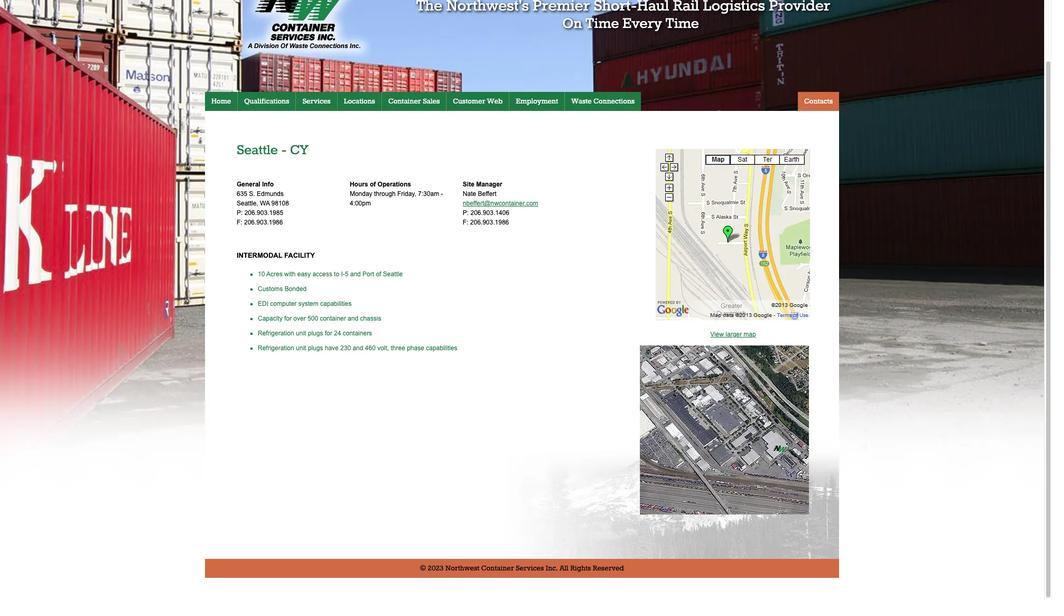 Task type: describe. For each thing, give the bounding box(es) containing it.
on time every time
[[563, 16, 699, 32]]

operations
[[378, 181, 411, 188]]

wa
[[260, 200, 270, 207]]

general info 635 s. edmunds seattle, wa 98108 p: 206.903.1985 f: 206.903.1986
[[237, 181, 289, 226]]

seattle rail map image
[[656, 149, 811, 321]]

northwest container services inc. image
[[239, 0, 371, 66]]

hours of operations monday through friday, 7:30am - 4:00pm
[[350, 181, 443, 207]]

home link
[[205, 92, 238, 111]]

customer
[[453, 97, 486, 106]]

plugs for have
[[308, 345, 323, 352]]

refrigeration for refrigeration unit plugs have 230 and 460 volt, three phase capabilities
[[258, 345, 294, 352]]

98108
[[272, 200, 289, 207]]

locations
[[344, 97, 375, 106]]

customer web link
[[447, 92, 509, 111]]

of inside hours of operations monday through friday, 7:30am - 4:00pm
[[370, 181, 376, 188]]

s.
[[249, 191, 255, 198]]

view
[[711, 331, 724, 339]]

2 time from the left
[[666, 16, 699, 32]]

web
[[487, 97, 503, 106]]

refrigeration for refrigeration unit plugs for 24 containers
[[258, 330, 294, 337]]

phase
[[407, 345, 424, 352]]

larger
[[726, 331, 742, 339]]

container sales link
[[382, 92, 446, 111]]

edi
[[258, 300, 269, 308]]

f: inside the general info 635 s. edmunds seattle, wa 98108 p: 206.903.1985 f: 206.903.1986
[[237, 219, 242, 226]]

nbeffert@nwcontainer.com
[[463, 200, 539, 207]]

every
[[623, 16, 662, 32]]

employment link
[[510, 92, 565, 111]]

rights
[[571, 565, 591, 573]]

connections
[[594, 97, 635, 106]]

edi computer system capabilities
[[258, 300, 352, 308]]

nbeffert@nwcontainer.com link
[[463, 200, 539, 207]]

facility
[[284, 252, 315, 260]]

206.903.1986 inside the general info 635 s. edmunds seattle, wa 98108 p: 206.903.1985 f: 206.903.1986
[[244, 219, 283, 226]]

contacts link
[[798, 92, 840, 111]]

refrigeration unit plugs for 24 containers
[[258, 330, 372, 337]]

friday,
[[398, 191, 416, 198]]

sales
[[423, 97, 440, 106]]

container
[[320, 315, 346, 323]]

1 vertical spatial seattle
[[383, 271, 403, 278]]

f: inside site manager nate beffert nbeffert@nwcontainer.com p: 206.903.1406 f: 206.903.1986
[[463, 219, 469, 226]]

10 acres with easy access to i-5 and port of seattle
[[258, 271, 403, 278]]

containers
[[343, 330, 372, 337]]

qualifications link
[[238, 92, 296, 111]]

0 horizontal spatial services
[[303, 97, 331, 106]]

0 horizontal spatial container
[[389, 97, 421, 106]]

capacity
[[258, 315, 283, 323]]

capacity for over 500 container and chassis
[[258, 315, 381, 323]]

qualifications
[[244, 97, 289, 106]]

on
[[563, 16, 582, 32]]

0 vertical spatial seattle
[[237, 143, 278, 159]]

customs
[[258, 286, 283, 293]]

460
[[365, 345, 376, 352]]

1 vertical spatial services
[[516, 565, 544, 573]]

0 horizontal spatial capabilities
[[320, 300, 352, 308]]

1 vertical spatial of
[[376, 271, 381, 278]]

i-
[[341, 271, 345, 278]]

container sales
[[389, 97, 440, 106]]

1 vertical spatial for
[[325, 330, 332, 337]]

5
[[345, 271, 349, 278]]

view larger map
[[711, 331, 756, 339]]

system
[[299, 300, 319, 308]]

206.903.1986 inside site manager nate beffert nbeffert@nwcontainer.com p: 206.903.1406 f: 206.903.1986
[[470, 219, 509, 226]]

easy
[[297, 271, 311, 278]]

to
[[334, 271, 339, 278]]

services link
[[296, 92, 337, 111]]

© 2023 northwest container services inc. all rights reserved
[[420, 565, 624, 573]]



Task type: vqa. For each thing, say whether or not it's contained in the screenshot.
first plugs from the bottom
yes



Task type: locate. For each thing, give the bounding box(es) containing it.
intermodal facility
[[237, 252, 315, 260]]

northwest
[[446, 565, 480, 573]]

general
[[237, 181, 260, 188]]

services
[[303, 97, 331, 106], [516, 565, 544, 573]]

24
[[334, 330, 341, 337]]

capabilities right phase at the left bottom
[[426, 345, 458, 352]]

0 vertical spatial and
[[350, 271, 361, 278]]

home
[[211, 97, 231, 106]]

-
[[281, 143, 287, 159], [441, 191, 443, 198]]

time right every
[[666, 16, 699, 32]]

1 vertical spatial -
[[441, 191, 443, 198]]

0 vertical spatial -
[[281, 143, 287, 159]]

0 horizontal spatial 206.903.1986
[[244, 219, 283, 226]]

all
[[560, 565, 569, 573]]

plugs
[[308, 330, 323, 337], [308, 345, 323, 352]]

map
[[744, 331, 756, 339]]

0 horizontal spatial for
[[284, 315, 292, 323]]

and
[[350, 271, 361, 278], [348, 315, 359, 323], [353, 345, 363, 352]]

p: inside site manager nate beffert nbeffert@nwcontainer.com p: 206.903.1406 f: 206.903.1986
[[463, 210, 469, 217]]

container left sales
[[389, 97, 421, 106]]

0 vertical spatial unit
[[296, 330, 306, 337]]

7:30am
[[418, 191, 439, 198]]

500
[[308, 315, 318, 323]]

230
[[341, 345, 351, 352]]

refrigeration unit plugs have 230 and 460 volt, three phase capabilities
[[258, 345, 458, 352]]

2 refrigeration from the top
[[258, 345, 294, 352]]

unit for have
[[296, 345, 306, 352]]

seattle - cy
[[237, 143, 309, 159]]

access
[[313, 271, 332, 278]]

1 f: from the left
[[237, 219, 242, 226]]

volt,
[[378, 345, 389, 352]]

port
[[363, 271, 374, 278]]

- inside hours of operations monday through friday, 7:30am - 4:00pm
[[441, 191, 443, 198]]

site
[[463, 181, 475, 188]]

635
[[237, 191, 247, 198]]

2023
[[428, 565, 444, 573]]

1 horizontal spatial f:
[[463, 219, 469, 226]]

f: down nate
[[463, 219, 469, 226]]

site manager nate beffert nbeffert@nwcontainer.com p: 206.903.1406 f: 206.903.1986
[[463, 181, 539, 226]]

0 horizontal spatial seattle
[[237, 143, 278, 159]]

0 horizontal spatial f:
[[237, 219, 242, 226]]

and for container
[[348, 315, 359, 323]]

through
[[374, 191, 396, 198]]

capabilities up container
[[320, 300, 352, 308]]

1 206.903.1986 from the left
[[244, 219, 283, 226]]

inc.
[[546, 565, 558, 573]]

p: down seattle,
[[237, 210, 243, 217]]

©
[[420, 565, 426, 573]]

1 horizontal spatial seattle
[[383, 271, 403, 278]]

hours
[[350, 181, 368, 188]]

1 vertical spatial and
[[348, 315, 359, 323]]

4:00pm
[[350, 200, 371, 207]]

0 vertical spatial of
[[370, 181, 376, 188]]

2 p: from the left
[[463, 210, 469, 217]]

chassis
[[360, 315, 381, 323]]

customs bonded
[[258, 286, 307, 293]]

1 horizontal spatial -
[[441, 191, 443, 198]]

waste connections
[[572, 97, 635, 106]]

p: inside the general info 635 s. edmunds seattle, wa 98108 p: 206.903.1985 f: 206.903.1986
[[237, 210, 243, 217]]

employment
[[516, 97, 558, 106]]

customer web
[[453, 97, 503, 106]]

services left inc.
[[516, 565, 544, 573]]

for left '24'
[[325, 330, 332, 337]]

contacts
[[805, 97, 833, 106]]

view larger map link
[[656, 149, 811, 339]]

reserved
[[593, 565, 624, 573]]

0 vertical spatial services
[[303, 97, 331, 106]]

- left cy
[[281, 143, 287, 159]]

manager
[[476, 181, 503, 188]]

plugs down refrigeration unit plugs for 24 containers
[[308, 345, 323, 352]]

locations link
[[338, 92, 382, 111]]

of right "port"
[[376, 271, 381, 278]]

1 time from the left
[[586, 16, 619, 32]]

206.903.1986 down 206.903.1406
[[470, 219, 509, 226]]

have
[[325, 345, 339, 352]]

northwest container services inc. seattle, washington aerial view image
[[640, 346, 809, 515]]

- right 7:30am
[[441, 191, 443, 198]]

refrigeration
[[258, 330, 294, 337], [258, 345, 294, 352]]

with
[[284, 271, 296, 278]]

f:
[[237, 219, 242, 226], [463, 219, 469, 226]]

unit down over
[[296, 330, 306, 337]]

1 refrigeration from the top
[[258, 330, 294, 337]]

206.903.1985
[[245, 210, 283, 217]]

and for 230
[[353, 345, 363, 352]]

and right 5
[[350, 271, 361, 278]]

206.903.1406
[[471, 210, 510, 217]]

0 vertical spatial plugs
[[308, 330, 323, 337]]

time right on
[[586, 16, 619, 32]]

0 vertical spatial refrigeration
[[258, 330, 294, 337]]

unit down refrigeration unit plugs for 24 containers
[[296, 345, 306, 352]]

container
[[389, 97, 421, 106], [482, 565, 514, 573]]

0 horizontal spatial p:
[[237, 210, 243, 217]]

computer
[[270, 300, 297, 308]]

plugs down 500
[[308, 330, 323, 337]]

1 p: from the left
[[237, 210, 243, 217]]

1 plugs from the top
[[308, 330, 323, 337]]

1 vertical spatial container
[[482, 565, 514, 573]]

f: down seattle,
[[237, 219, 242, 226]]

and right 230
[[353, 345, 363, 352]]

1 vertical spatial refrigeration
[[258, 345, 294, 352]]

2 plugs from the top
[[308, 345, 323, 352]]

2 unit from the top
[[296, 345, 306, 352]]

intermodal
[[237, 252, 283, 260]]

2 vertical spatial and
[[353, 345, 363, 352]]

monday
[[350, 191, 373, 198]]

2 206.903.1986 from the left
[[470, 219, 509, 226]]

container right northwest
[[482, 565, 514, 573]]

1 horizontal spatial p:
[[463, 210, 469, 217]]

10
[[258, 271, 265, 278]]

1 horizontal spatial container
[[482, 565, 514, 573]]

1 horizontal spatial for
[[325, 330, 332, 337]]

1 horizontal spatial services
[[516, 565, 544, 573]]

1 horizontal spatial capabilities
[[426, 345, 458, 352]]

0 horizontal spatial -
[[281, 143, 287, 159]]

seattle right "port"
[[383, 271, 403, 278]]

1 vertical spatial plugs
[[308, 345, 323, 352]]

edmunds
[[257, 191, 284, 198]]

0 vertical spatial capabilities
[[320, 300, 352, 308]]

seattle up general
[[237, 143, 278, 159]]

of right hours
[[370, 181, 376, 188]]

time
[[586, 16, 619, 32], [666, 16, 699, 32]]

0 vertical spatial container
[[389, 97, 421, 106]]

plugs for for
[[308, 330, 323, 337]]

for left over
[[284, 315, 292, 323]]

206.903.1986 down 206.903.1985
[[244, 219, 283, 226]]

services left locations
[[303, 97, 331, 106]]

cy
[[290, 143, 309, 159]]

1 vertical spatial unit
[[296, 345, 306, 352]]

beffert
[[478, 191, 497, 198]]

1 vertical spatial capabilities
[[426, 345, 458, 352]]

seattle,
[[237, 200, 258, 207]]

capabilities
[[320, 300, 352, 308], [426, 345, 458, 352]]

p: down nate
[[463, 210, 469, 217]]

1 horizontal spatial time
[[666, 16, 699, 32]]

unit
[[296, 330, 306, 337], [296, 345, 306, 352]]

seattle
[[237, 143, 278, 159], [383, 271, 403, 278]]

0 vertical spatial for
[[284, 315, 292, 323]]

three
[[391, 345, 405, 352]]

info
[[262, 181, 274, 188]]

and up containers
[[348, 315, 359, 323]]

unit for for
[[296, 330, 306, 337]]

bonded
[[285, 286, 307, 293]]

1 unit from the top
[[296, 330, 306, 337]]

0 horizontal spatial time
[[586, 16, 619, 32]]

acres
[[266, 271, 283, 278]]

nate
[[463, 191, 476, 198]]

over
[[294, 315, 306, 323]]

1 horizontal spatial 206.903.1986
[[470, 219, 509, 226]]

waste connections link
[[565, 92, 641, 111]]

waste
[[572, 97, 592, 106]]

2 f: from the left
[[463, 219, 469, 226]]



